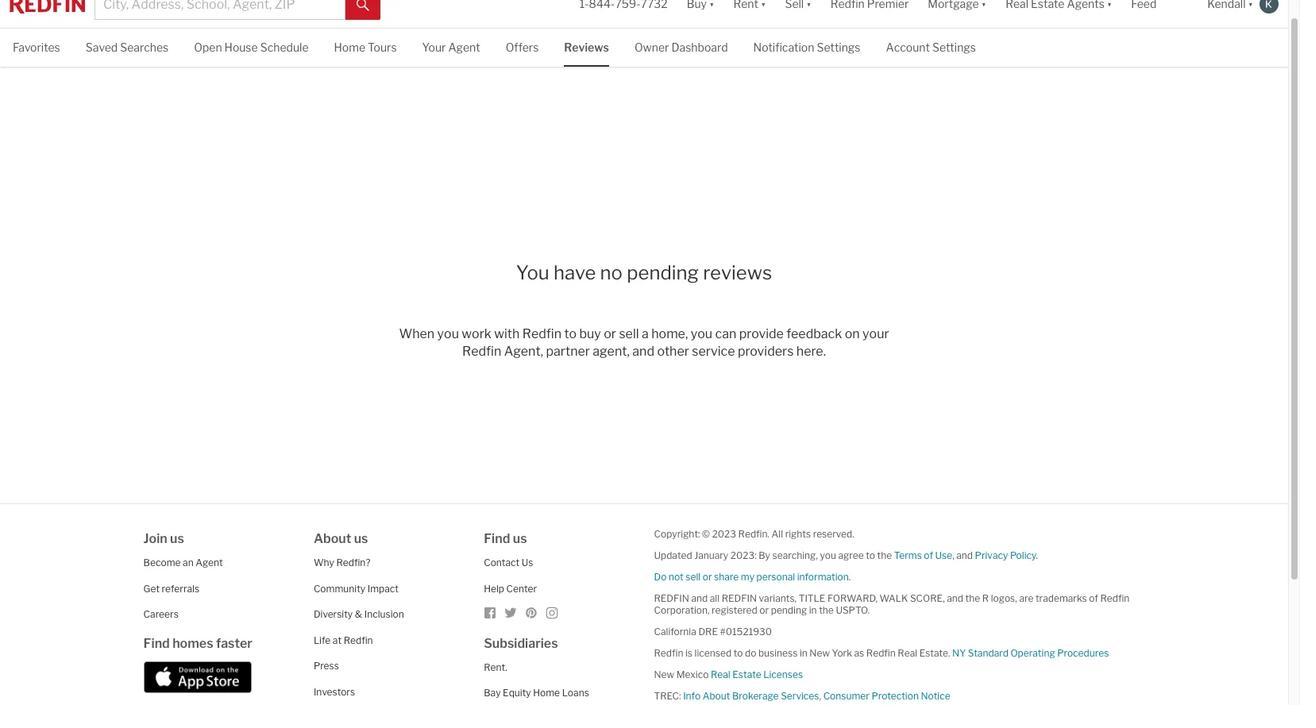 Task type: locate. For each thing, give the bounding box(es) containing it.
you
[[437, 327, 459, 342], [691, 327, 712, 342], [820, 550, 836, 562]]

standard
[[968, 648, 1009, 659]]

contact
[[484, 557, 520, 569]]

2 horizontal spatial to
[[866, 550, 875, 562]]

redfin down work
[[462, 344, 501, 359]]

dre
[[698, 626, 718, 638]]

corporation,
[[654, 605, 710, 617]]

the left uspto.
[[819, 605, 834, 617]]

0 vertical spatial about
[[314, 532, 351, 547]]

0 vertical spatial .
[[1036, 550, 1038, 562]]

1 vertical spatial or
[[703, 571, 712, 583]]

updated
[[654, 550, 692, 562]]

your
[[422, 41, 446, 54]]

offers link
[[506, 29, 539, 65]]

careers
[[143, 609, 179, 621]]

notification
[[753, 41, 814, 54]]

settings right notification on the right top of page
[[817, 41, 861, 54]]

1 vertical spatial find
[[143, 636, 170, 651]]

your
[[863, 327, 889, 342]]

&
[[355, 609, 362, 621]]

or left share
[[703, 571, 712, 583]]

in inside redfin and all redfin variants, title forward, walk score, and the r logos, are trademarks of redfin corporation, registered or pending in the uspto.
[[809, 605, 817, 617]]

settings right account
[[932, 41, 976, 54]]

agree
[[838, 550, 864, 562]]

redfin right "trademarks"
[[1100, 593, 1130, 605]]

join us
[[143, 532, 184, 547]]

do not sell or share my personal information link
[[654, 571, 849, 583]]

home left loans
[[533, 687, 560, 699]]

find up contact
[[484, 532, 510, 547]]

bay
[[484, 687, 501, 699]]

pending down the personal
[[771, 605, 807, 617]]

1 horizontal spatial agent
[[448, 41, 480, 54]]

careers button
[[143, 609, 179, 621]]

why redfin? button
[[314, 557, 371, 569]]

0 horizontal spatial to
[[564, 327, 577, 342]]

0 vertical spatial sell
[[619, 327, 639, 342]]

1 vertical spatial about
[[703, 690, 730, 702]]

and right score,
[[947, 593, 963, 605]]

reviews
[[703, 262, 772, 285]]

saved searches
[[86, 41, 169, 54]]

. down agree
[[849, 571, 851, 583]]

community
[[314, 583, 365, 595]]

are
[[1019, 593, 1034, 605]]

us for find us
[[513, 532, 527, 547]]

updated january 2023: by searching, you agree to the terms of use , and privacy policy .
[[654, 550, 1038, 562]]

offers
[[506, 41, 539, 54]]

#01521930
[[720, 626, 772, 638]]

0 vertical spatial in
[[809, 605, 817, 617]]

in right business
[[800, 648, 808, 659]]

0 horizontal spatial sell
[[619, 327, 639, 342]]

1 horizontal spatial redfin
[[722, 593, 757, 605]]

no
[[600, 262, 623, 285]]

1 vertical spatial to
[[866, 550, 875, 562]]

redfin pinterest image
[[525, 607, 538, 620]]

2 settings from the left
[[932, 41, 976, 54]]

you left work
[[437, 327, 459, 342]]

the left terms
[[877, 550, 892, 562]]

sell left a
[[619, 327, 639, 342]]

impact
[[367, 583, 399, 595]]

redfin
[[654, 593, 689, 605], [722, 593, 757, 605]]

about us
[[314, 532, 368, 547]]

1 horizontal spatial us
[[354, 532, 368, 547]]

3 us from the left
[[513, 532, 527, 547]]

1 vertical spatial pending
[[771, 605, 807, 617]]

0 horizontal spatial of
[[924, 550, 933, 562]]

sell inside when you work with redfin to buy or sell a home, you can provide feedback on your redfin agent, partner agent, and other service providers here.
[[619, 327, 639, 342]]

agent
[[448, 41, 480, 54], [196, 557, 223, 569]]

0 vertical spatial agent
[[448, 41, 480, 54]]

1 vertical spatial sell
[[686, 571, 701, 583]]

investors button
[[314, 686, 355, 698]]

1 vertical spatial agent
[[196, 557, 223, 569]]

redfin facebook image
[[484, 607, 497, 620]]

why
[[314, 557, 334, 569]]

redfin right as
[[866, 648, 896, 659]]

1 redfin from the left
[[654, 593, 689, 605]]

, left privacy
[[952, 550, 954, 562]]

0 vertical spatial to
[[564, 327, 577, 342]]

or up agent,
[[604, 327, 616, 342]]

1 horizontal spatial ,
[[952, 550, 954, 562]]

1 horizontal spatial to
[[734, 648, 743, 659]]

to left the do
[[734, 648, 743, 659]]

2 horizontal spatial us
[[513, 532, 527, 547]]

1 horizontal spatial sell
[[686, 571, 701, 583]]

, left 'consumer'
[[819, 690, 821, 702]]

to right agree
[[866, 550, 875, 562]]

to up the partner
[[564, 327, 577, 342]]

forward,
[[828, 593, 878, 605]]

0 horizontal spatial settings
[[817, 41, 861, 54]]

submit search image
[[357, 0, 369, 11]]

2 vertical spatial or
[[760, 605, 769, 617]]

us up redfin? on the left of the page
[[354, 532, 368, 547]]

0 horizontal spatial in
[[800, 648, 808, 659]]

life
[[314, 634, 331, 646]]

a
[[642, 327, 649, 342]]

home left the tours
[[334, 41, 365, 54]]

user photo image
[[1260, 0, 1279, 14]]

or up '#01521930'
[[760, 605, 769, 617]]

redfin up agent,
[[522, 327, 562, 342]]

1 horizontal spatial pending
[[771, 605, 807, 617]]

favorites link
[[13, 29, 60, 65]]

partner
[[546, 344, 590, 359]]

of right "trademarks"
[[1089, 593, 1098, 605]]

1 vertical spatial new
[[654, 669, 674, 681]]

1 vertical spatial ,
[[819, 690, 821, 702]]

,
[[952, 550, 954, 562], [819, 690, 821, 702]]

0 horizontal spatial about
[[314, 532, 351, 547]]

you up service
[[691, 327, 712, 342]]

agent,
[[593, 344, 630, 359]]

pending right the no
[[627, 262, 699, 285]]

2 us from the left
[[354, 532, 368, 547]]

find us
[[484, 532, 527, 547]]

tours
[[368, 41, 397, 54]]

download the redfin app on the apple app store image
[[143, 661, 251, 693]]

0 vertical spatial find
[[484, 532, 510, 547]]

estate
[[733, 669, 761, 681]]

0 vertical spatial real
[[898, 648, 917, 659]]

real left estate.
[[898, 648, 917, 659]]

1 vertical spatial of
[[1089, 593, 1098, 605]]

the left 'r' on the bottom of the page
[[965, 593, 980, 605]]

us
[[522, 557, 533, 569]]

0 horizontal spatial redfin
[[654, 593, 689, 605]]

. right privacy
[[1036, 550, 1038, 562]]

share
[[714, 571, 739, 583]]

1 vertical spatial .
[[849, 571, 851, 583]]

0 horizontal spatial us
[[170, 532, 184, 547]]

2023
[[712, 528, 736, 540]]

loans
[[562, 687, 589, 699]]

r
[[982, 593, 989, 605]]

©
[[702, 528, 710, 540]]

info
[[683, 690, 701, 702]]

about right info
[[703, 690, 730, 702]]

0 horizontal spatial new
[[654, 669, 674, 681]]

feedback
[[787, 327, 842, 342]]

agent right an
[[196, 557, 223, 569]]

us up the us
[[513, 532, 527, 547]]

reserved.
[[813, 528, 854, 540]]

help center button
[[484, 583, 537, 595]]

2 horizontal spatial the
[[965, 593, 980, 605]]

1 vertical spatial home
[[533, 687, 560, 699]]

1 horizontal spatial new
[[810, 648, 830, 659]]

provide
[[739, 327, 784, 342]]

0 horizontal spatial pending
[[627, 262, 699, 285]]

2 horizontal spatial or
[[760, 605, 769, 617]]

redfin left is
[[654, 648, 683, 659]]

0 vertical spatial or
[[604, 327, 616, 342]]

you up information
[[820, 550, 836, 562]]

in down information
[[809, 605, 817, 617]]

and down a
[[632, 344, 654, 359]]

about up why
[[314, 532, 351, 547]]

0 vertical spatial ,
[[952, 550, 954, 562]]

or inside when you work with redfin to buy or sell a home, you can provide feedback on your redfin agent, partner agent, and other service providers here.
[[604, 327, 616, 342]]

0 vertical spatial pending
[[627, 262, 699, 285]]

real down licensed
[[711, 669, 730, 681]]

redfin instagram image
[[546, 607, 558, 620]]

homes
[[172, 636, 213, 651]]

or inside redfin and all redfin variants, title forward, walk score, and the r logos, are trademarks of redfin corporation, registered or pending in the uspto.
[[760, 605, 769, 617]]

new
[[810, 648, 830, 659], [654, 669, 674, 681]]

1 us from the left
[[170, 532, 184, 547]]

sell
[[619, 327, 639, 342], [686, 571, 701, 583]]

of left 'use'
[[924, 550, 933, 562]]

find for find us
[[484, 532, 510, 547]]

find down careers
[[143, 636, 170, 651]]

redfin
[[522, 327, 562, 342], [462, 344, 501, 359], [1100, 593, 1130, 605], [344, 634, 373, 646], [654, 648, 683, 659], [866, 648, 896, 659]]

redfin down my
[[722, 593, 757, 605]]

referrals
[[162, 583, 199, 595]]

account settings link
[[886, 29, 976, 65]]

terms
[[894, 550, 922, 562]]

california
[[654, 626, 696, 638]]

in
[[809, 605, 817, 617], [800, 648, 808, 659]]

1 horizontal spatial home
[[533, 687, 560, 699]]

1 horizontal spatial settings
[[932, 41, 976, 54]]

to
[[564, 327, 577, 342], [866, 550, 875, 562], [734, 648, 743, 659]]

diversity & inclusion
[[314, 609, 404, 621]]

0 horizontal spatial find
[[143, 636, 170, 651]]

us right join
[[170, 532, 184, 547]]

notice
[[921, 690, 950, 702]]

0 vertical spatial of
[[924, 550, 933, 562]]

diversity
[[314, 609, 353, 621]]

1 horizontal spatial of
[[1089, 593, 1098, 605]]

favorites
[[13, 41, 60, 54]]

here.
[[796, 344, 826, 359]]

personal
[[757, 571, 795, 583]]

the
[[877, 550, 892, 562], [965, 593, 980, 605], [819, 605, 834, 617]]

sell right not
[[686, 571, 701, 583]]

new up "trec:"
[[654, 669, 674, 681]]

and right 'use'
[[956, 550, 973, 562]]

0 horizontal spatial .
[[849, 571, 851, 583]]

0 horizontal spatial or
[[604, 327, 616, 342]]

1 horizontal spatial in
[[809, 605, 817, 617]]

1 vertical spatial real
[[711, 669, 730, 681]]

0 horizontal spatial home
[[334, 41, 365, 54]]

0 vertical spatial home
[[334, 41, 365, 54]]

find for find homes faster
[[143, 636, 170, 651]]

find
[[484, 532, 510, 547], [143, 636, 170, 651]]

1 horizontal spatial about
[[703, 690, 730, 702]]

1 horizontal spatial find
[[484, 532, 510, 547]]

0 vertical spatial new
[[810, 648, 830, 659]]

new left york
[[810, 648, 830, 659]]

2 horizontal spatial you
[[820, 550, 836, 562]]

protection
[[872, 690, 919, 702]]

redfin down not
[[654, 593, 689, 605]]

help
[[484, 583, 504, 595]]

1 settings from the left
[[817, 41, 861, 54]]

1 horizontal spatial or
[[703, 571, 712, 583]]

redfin is licensed to do business in new york as redfin real estate. ny standard operating procedures
[[654, 648, 1109, 659]]

agent right your
[[448, 41, 480, 54]]



Task type: vqa. For each thing, say whether or not it's contained in the screenshot.
do
yes



Task type: describe. For each thing, give the bounding box(es) containing it.
settings for account settings
[[932, 41, 976, 54]]

1 horizontal spatial the
[[877, 550, 892, 562]]

not
[[669, 571, 684, 583]]

us for about us
[[354, 532, 368, 547]]

of inside redfin and all redfin variants, title forward, walk score, and the r logos, are trademarks of redfin corporation, registered or pending in the uspto.
[[1089, 593, 1098, 605]]

to inside when you work with redfin to buy or sell a home, you can provide feedback on your redfin agent, partner agent, and other service providers here.
[[564, 327, 577, 342]]

1 horizontal spatial you
[[691, 327, 712, 342]]

copyright: © 2023 redfin. all rights reserved.
[[654, 528, 854, 540]]

2 redfin from the left
[[722, 593, 757, 605]]

privacy
[[975, 550, 1008, 562]]

open
[[194, 41, 222, 54]]

0 horizontal spatial agent
[[196, 557, 223, 569]]

owner dashboard
[[634, 41, 728, 54]]

rights
[[785, 528, 811, 540]]

and left all
[[691, 593, 708, 605]]

inclusion
[[364, 609, 404, 621]]

services
[[781, 690, 819, 702]]

searching,
[[772, 550, 818, 562]]

diversity & inclusion button
[[314, 609, 404, 621]]

on
[[845, 327, 860, 342]]

agent,
[[504, 344, 543, 359]]

1 horizontal spatial .
[[1036, 550, 1038, 562]]

do
[[745, 648, 756, 659]]

investors
[[314, 686, 355, 698]]

by
[[759, 550, 770, 562]]

california dre #01521930
[[654, 626, 772, 638]]

0 horizontal spatial ,
[[819, 690, 821, 702]]

0 horizontal spatial you
[[437, 327, 459, 342]]

join
[[143, 532, 167, 547]]

redfin inside redfin and all redfin variants, title forward, walk score, and the r logos, are trademarks of redfin corporation, registered or pending in the uspto.
[[1100, 593, 1130, 605]]

have
[[553, 262, 596, 285]]

can
[[715, 327, 736, 342]]

logos,
[[991, 593, 1017, 605]]

score,
[[910, 593, 945, 605]]

business
[[758, 648, 798, 659]]

an
[[183, 557, 194, 569]]

estate.
[[919, 648, 950, 659]]

reviews link
[[564, 29, 609, 65]]

us for join us
[[170, 532, 184, 547]]

pending inside redfin and all redfin variants, title forward, walk score, and the r logos, are trademarks of redfin corporation, registered or pending in the uspto.
[[771, 605, 807, 617]]

buy
[[579, 327, 601, 342]]

saved
[[86, 41, 118, 54]]

2 vertical spatial to
[[734, 648, 743, 659]]

redfin and all redfin variants, title forward, walk score, and the r logos, are trademarks of redfin corporation, registered or pending in the uspto.
[[654, 593, 1130, 617]]

do
[[654, 571, 667, 583]]

life at redfin
[[314, 634, 373, 646]]

City, Address, School, Agent, ZIP search field
[[95, 0, 345, 20]]

dashboard
[[671, 41, 728, 54]]

1 vertical spatial in
[[800, 648, 808, 659]]

trec: info about brokerage services , consumer protection notice
[[654, 690, 950, 702]]

equity
[[503, 687, 531, 699]]

consumer
[[823, 690, 870, 702]]

contact us button
[[484, 557, 533, 569]]

trademarks
[[1036, 593, 1087, 605]]

open house schedule link
[[194, 29, 309, 65]]

owner dashboard link
[[634, 29, 728, 65]]

with
[[494, 327, 520, 342]]

consumer protection notice link
[[823, 690, 950, 702]]

other
[[657, 344, 689, 359]]

home tours link
[[334, 29, 397, 65]]

rent. button
[[484, 661, 507, 673]]

providers
[[738, 344, 794, 359]]

when you work with redfin to buy or sell a home, you can provide feedback on your redfin agent, partner agent, and other service providers here.
[[399, 327, 889, 359]]

notification settings link
[[753, 29, 861, 65]]

licensed
[[695, 648, 732, 659]]

operating
[[1011, 648, 1055, 659]]

get referrals button
[[143, 583, 199, 595]]

account
[[886, 41, 930, 54]]

0 horizontal spatial the
[[819, 605, 834, 617]]

january
[[694, 550, 728, 562]]

walk
[[880, 593, 908, 605]]

all
[[772, 528, 783, 540]]

uspto.
[[836, 605, 870, 617]]

redfin right at
[[344, 634, 373, 646]]

redfin twitter image
[[504, 607, 517, 620]]

and inside when you work with redfin to buy or sell a home, you can provide feedback on your redfin agent, partner agent, and other service providers here.
[[632, 344, 654, 359]]

you
[[516, 262, 549, 285]]

open house schedule
[[194, 41, 309, 54]]

community impact button
[[314, 583, 399, 595]]

life at redfin button
[[314, 634, 373, 646]]

saved searches link
[[86, 29, 169, 65]]

information
[[797, 571, 849, 583]]

searches
[[120, 41, 169, 54]]

1 horizontal spatial real
[[898, 648, 917, 659]]

settings for notification settings
[[817, 41, 861, 54]]

become an agent button
[[143, 557, 223, 569]]

your agent link
[[422, 29, 480, 65]]

rent.
[[484, 661, 507, 673]]

new mexico real estate licenses
[[654, 669, 803, 681]]

0 horizontal spatial real
[[711, 669, 730, 681]]

mexico
[[676, 669, 709, 681]]

account settings
[[886, 41, 976, 54]]

at
[[333, 634, 342, 646]]

licenses
[[763, 669, 803, 681]]

when
[[399, 327, 435, 342]]

center
[[506, 583, 537, 595]]

home,
[[651, 327, 688, 342]]

redfin?
[[336, 557, 371, 569]]



